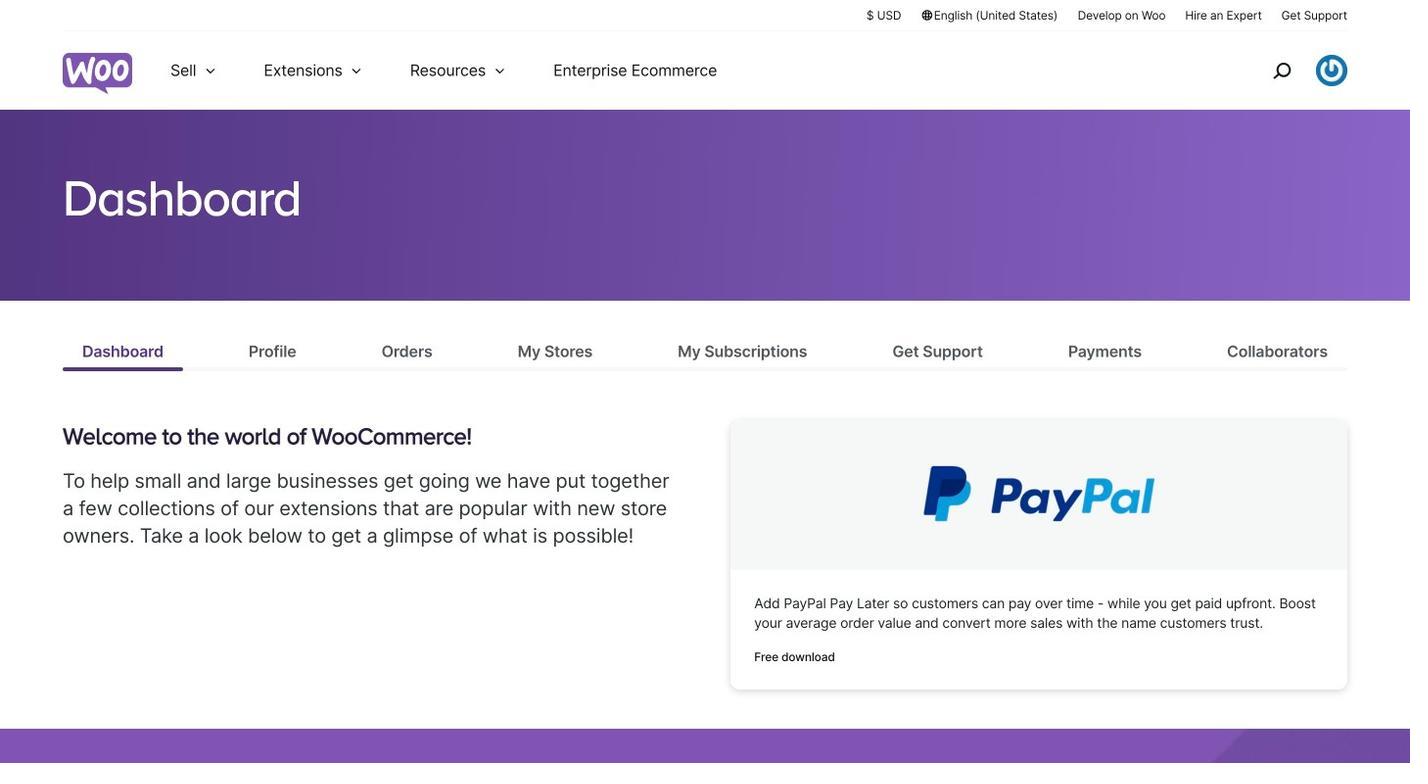 Task type: vqa. For each thing, say whether or not it's contained in the screenshot.
― for for
no



Task type: describe. For each thing, give the bounding box(es) containing it.
open account menu image
[[1316, 55, 1348, 86]]

service navigation menu element
[[1231, 39, 1348, 102]]



Task type: locate. For each thing, give the bounding box(es) containing it.
search image
[[1266, 55, 1298, 86]]



